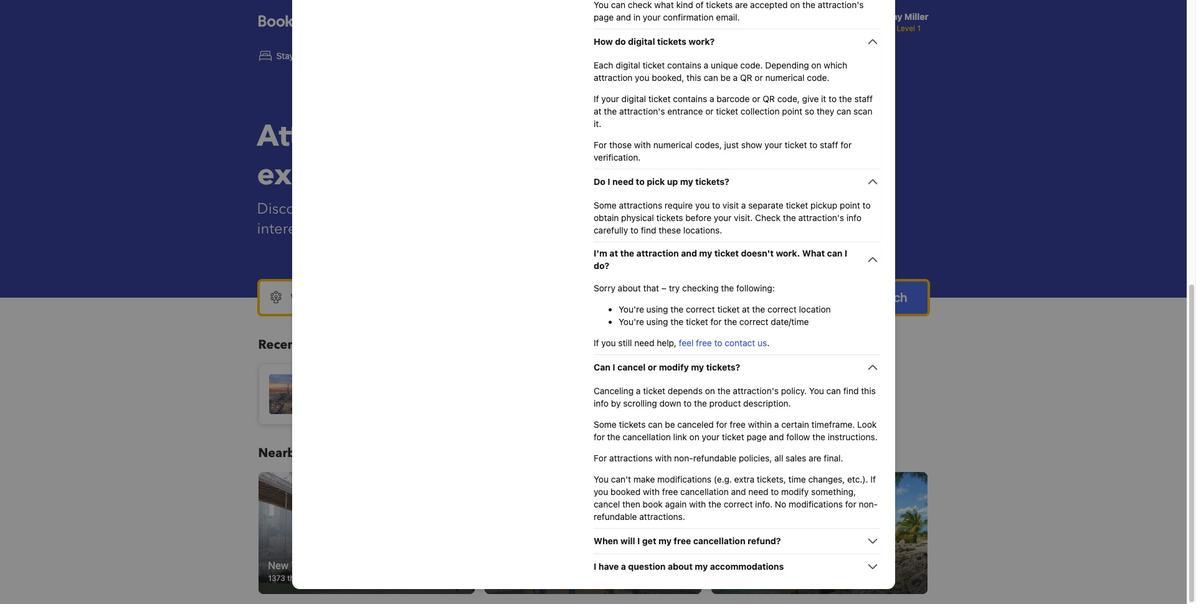 Task type: locate. For each thing, give the bounding box(es) containing it.
1 vertical spatial info
[[594, 398, 609, 409]]

tickets down scrolling
[[619, 419, 646, 430]]

0 horizontal spatial attraction
[[594, 72, 633, 83]]

i left get
[[637, 536, 640, 547]]

for inside you're using the correct ticket at the correct location you're using the ticket for the correct date/time
[[711, 317, 722, 327]]

1 horizontal spatial page
[[747, 432, 767, 443]]

0 vertical spatial experiences
[[257, 155, 434, 196]]

page
[[594, 12, 614, 22], [747, 432, 767, 443]]

0 horizontal spatial page
[[594, 12, 614, 22]]

0 vertical spatial using
[[646, 304, 668, 315]]

for inside "for those with numerical codes, just show your ticket to staff for verification."
[[594, 140, 607, 150]]

0 vertical spatial modifications
[[657, 474, 712, 485]]

you inside each digital ticket contains a unique code. depending on which attraction you booked, this can be a qr or numerical code.
[[635, 72, 650, 83]]

my for and
[[699, 248, 712, 259]]

be down unique
[[721, 72, 731, 83]]

you inside you can't make modifications (e.g. extra tickets, time changes, etc.). if you booked with free cancellation and need to modify something, cancel then book again with the correct info. no modifications for non- refundable attractions.
[[594, 487, 608, 497]]

0 vertical spatial page
[[594, 12, 614, 22]]

need right still in the bottom of the page
[[634, 338, 654, 348]]

and down "within"
[[769, 432, 784, 443]]

ticket up scrolling
[[643, 386, 665, 396]]

ticket inside some attractions require you to visit a separate ticket pickup point to obtain physical tickets before your visit. check the attraction's info carefully to find these locations.
[[786, 200, 808, 211]]

0 vertical spatial be
[[721, 72, 731, 83]]

book
[[643, 499, 663, 510]]

cancel inside dropdown button
[[618, 362, 646, 373]]

ticket up for attractions with non-refundable policies, all sales are final.
[[722, 432, 744, 443]]

if inside if your digital ticket contains a barcode or qr code, give it to the staff at the attraction's entrance or ticket collection point so they can scan it.
[[594, 93, 599, 104]]

to left contact
[[714, 338, 722, 348]]

attraction's up the those
[[619, 106, 665, 117]]

point inside if your digital ticket contains a barcode or qr code, give it to the staff at the attraction's entrance or ticket collection point so they can scan it.
[[782, 106, 803, 117]]

attraction down each
[[594, 72, 633, 83]]

2 using from the top
[[646, 317, 668, 327]]

you left booked
[[594, 487, 608, 497]]

2 horizontal spatial at
[[742, 304, 750, 315]]

info.
[[755, 499, 773, 510]]

ticket down so
[[785, 140, 807, 150]]

1 vertical spatial about
[[668, 562, 693, 572]]

i
[[608, 176, 610, 187], [845, 248, 848, 259], [613, 362, 615, 373], [637, 536, 640, 547], [594, 562, 596, 572]]

tickets inside you can check what kind of tickets are accepted on the attraction's page and in your confirmation email.
[[706, 0, 733, 10]]

attractions inside attractions, activities, and experiences discover new attractions and experiences to match your interests and travel style
[[353, 199, 423, 219]]

1 vertical spatial contains
[[673, 93, 707, 104]]

correct inside you can't make modifications (e.g. extra tickets, time changes, etc.). if you booked with free cancellation and need to modify something, cancel then book again with the correct info. no modifications for non- refundable attractions.
[[724, 499, 753, 510]]

1 using from the top
[[646, 304, 668, 315]]

1 horizontal spatial are
[[809, 453, 822, 464]]

0 vertical spatial some
[[594, 200, 617, 211]]

experiences
[[257, 155, 434, 196], [457, 199, 540, 219]]

1 vertical spatial tickets?
[[706, 362, 740, 373]]

attraction's
[[818, 0, 864, 10], [619, 106, 665, 117], [798, 213, 844, 223], [733, 386, 779, 396]]

i inside i'm at the attraction and my ticket doesn't work. what can i do?
[[845, 248, 848, 259]]

for inside "for those with numerical codes, just show your ticket to staff for verification."
[[841, 140, 852, 150]]

tickets up the email.
[[706, 0, 733, 10]]

0 vertical spatial modify
[[659, 362, 689, 373]]

0 vertical spatial digital
[[628, 36, 655, 47]]

to down physical
[[630, 225, 639, 236]]

on inside some tickets can be canceled for free within a certain timeframe. look for the cancellation link on your ticket page and follow the instructions.
[[689, 432, 700, 443]]

refundable up (e.g.
[[693, 453, 737, 464]]

to right things
[[311, 574, 318, 583]]

some for obtain
[[594, 200, 617, 211]]

attractions inside some attractions require you to visit a separate ticket pickup point to obtain physical tickets before your visit. check the attraction's info carefully to find these locations.
[[619, 200, 662, 211]]

0 horizontal spatial refundable
[[594, 512, 637, 522]]

canceled
[[677, 419, 714, 430]]

attractions inside the "can i cancel or modify my tickets?" element
[[609, 453, 653, 464]]

cancellation left link
[[623, 432, 671, 443]]

0 vertical spatial you
[[594, 0, 609, 10]]

code. right unique
[[740, 60, 763, 70]]

0 vertical spatial cancellation
[[623, 432, 671, 443]]

you left booked,
[[635, 72, 650, 83]]

it.
[[594, 118, 601, 129]]

0 horizontal spatial find
[[641, 225, 656, 236]]

1 vertical spatial point
[[840, 200, 860, 211]]

1 vertical spatial this
[[861, 386, 876, 396]]

new york 1373 things to do
[[268, 560, 330, 583]]

follow
[[786, 432, 810, 443]]

non- inside you can't make modifications (e.g. extra tickets, time changes, etc.). if you booked with free cancellation and need to modify something, cancel then book again with the correct info. no modifications for non- refundable attractions.
[[859, 499, 878, 510]]

depending
[[765, 60, 809, 70]]

question
[[628, 562, 666, 572]]

need inside do i need to pick up my tickets? dropdown button
[[612, 176, 634, 187]]

and left the in
[[616, 12, 631, 22]]

you up how
[[594, 0, 609, 10]]

be inside each digital ticket contains a unique code. depending on which attraction you booked, this can be a qr or numerical code.
[[721, 72, 731, 83]]

modify inside can i cancel or modify my tickets? dropdown button
[[659, 362, 689, 373]]

final.
[[824, 453, 843, 464]]

2 vertical spatial if
[[871, 474, 876, 485]]

1 horizontal spatial do
[[615, 36, 626, 47]]

tickets inside some tickets can be canceled for free within a certain timeframe. look for the cancellation link on your ticket page and follow the instructions.
[[619, 419, 646, 430]]

on up product
[[705, 386, 715, 396]]

i'm
[[594, 248, 607, 259]]

2 vertical spatial cancellation
[[693, 536, 746, 547]]

1 horizontal spatial staff
[[855, 93, 873, 104]]

my for about
[[695, 562, 708, 572]]

on down canceled
[[689, 432, 700, 443]]

attractions up can't at the right of the page
[[609, 453, 653, 464]]

using
[[646, 304, 668, 315], [646, 317, 668, 327]]

attraction's up which
[[818, 0, 864, 10]]

1 vertical spatial you
[[809, 386, 824, 396]]

ticket down booked,
[[648, 93, 671, 104]]

on inside canceling a ticket depends on the attraction's policy. you can find this info by scrolling down to the product description.
[[705, 386, 715, 396]]

1 vertical spatial staff
[[820, 140, 838, 150]]

i right what
[[845, 248, 848, 259]]

can inside some tickets can be canceled for free within a certain timeframe. look for the cancellation link on your ticket page and follow the instructions.
[[648, 419, 663, 430]]

a inside if your digital ticket contains a barcode or qr code, give it to the staff at the attraction's entrance or ticket collection point so they can scan it.
[[710, 93, 714, 104]]

1 horizontal spatial numerical
[[765, 72, 805, 83]]

visit
[[723, 200, 739, 211]]

at inside you're using the correct ticket at the correct location you're using the ticket for the correct date/time
[[742, 304, 750, 315]]

qr inside if your digital ticket contains a barcode or qr code, give it to the staff at the attraction's entrance or ticket collection point so they can scan it.
[[763, 93, 775, 104]]

this
[[687, 72, 701, 83], [861, 386, 876, 396]]

new
[[268, 560, 289, 571]]

do right how
[[615, 36, 626, 47]]

ticket left doesn't
[[714, 248, 739, 259]]

cancellation up key
[[693, 536, 746, 547]]

they
[[817, 106, 834, 117]]

0 horizontal spatial staff
[[820, 140, 838, 150]]

modify down time
[[781, 487, 809, 497]]

free inside you can't make modifications (e.g. extra tickets, time changes, etc.). if you booked with free cancellation and need to modify something, cancel then book again with the correct info. no modifications for non- refundable attractions.
[[662, 487, 678, 497]]

find
[[641, 225, 656, 236], [843, 386, 859, 396]]

physical
[[621, 213, 654, 223]]

which
[[824, 60, 848, 70]]

can inside each digital ticket contains a unique code. depending on which attraction you booked, this can be a qr or numerical code.
[[704, 72, 718, 83]]

feel
[[679, 338, 694, 348]]

1 vertical spatial need
[[634, 338, 654, 348]]

1 some from the top
[[594, 200, 617, 211]]

you right policy.
[[809, 386, 824, 396]]

1 horizontal spatial modifications
[[789, 499, 843, 510]]

the inside you can't make modifications (e.g. extra tickets, time changes, etc.). if you booked with free cancellation and need to modify something, cancel then book again with the correct info. no modifications for non- refundable attractions.
[[708, 499, 721, 510]]

0 vertical spatial non-
[[674, 453, 693, 464]]

ticket down barcode
[[716, 106, 738, 117]]

can i cancel or modify my tickets? button
[[594, 360, 880, 375]]

a left barcode
[[710, 93, 714, 104]]

that
[[643, 283, 659, 294]]

digital
[[628, 36, 655, 47], [616, 60, 640, 70], [621, 93, 646, 104]]

the down timeframe.
[[813, 432, 826, 443]]

you inside you can't make modifications (e.g. extra tickets, time changes, etc.). if you booked with free cancellation and need to modify something, cancel then book again with the correct info. no modifications for non- refundable attractions.
[[594, 474, 609, 485]]

these
[[659, 225, 681, 236]]

if up can
[[594, 338, 599, 348]]

my inside i have a question about my accommodations dropdown button
[[695, 562, 708, 572]]

0 vertical spatial for
[[594, 140, 607, 150]]

have
[[599, 562, 619, 572]]

the right the check
[[783, 213, 796, 223]]

0 vertical spatial cancel
[[618, 362, 646, 373]]

work.
[[776, 248, 800, 259]]

1 vertical spatial at
[[610, 248, 618, 259]]

about left the that
[[618, 283, 641, 294]]

0 horizontal spatial code.
[[740, 60, 763, 70]]

0 vertical spatial numerical
[[765, 72, 805, 83]]

cancellation inside some tickets can be canceled for free within a certain timeframe. look for the cancellation link on your ticket page and follow the instructions.
[[623, 432, 671, 443]]

1 vertical spatial do
[[321, 574, 330, 583]]

checking
[[682, 283, 719, 294]]

can left check
[[611, 0, 626, 10]]

point right pickup
[[840, 200, 860, 211]]

you left can't at the right of the page
[[594, 474, 609, 485]]

1 vertical spatial are
[[809, 453, 822, 464]]

staff inside "for those with numerical codes, just show your ticket to staff for verification."
[[820, 140, 838, 150]]

verification.
[[594, 152, 641, 163]]

to inside "for those with numerical codes, just show your ticket to staff for verification."
[[810, 140, 818, 150]]

by
[[611, 398, 621, 409]]

0 horizontal spatial modify
[[659, 362, 689, 373]]

about down when will i get my free cancellation refund?
[[668, 562, 693, 572]]

tickets up these
[[656, 213, 683, 223]]

your inside "for those with numerical codes, just show your ticket to staff for verification."
[[765, 140, 782, 150]]

2 vertical spatial digital
[[621, 93, 646, 104]]

0 horizontal spatial need
[[612, 176, 634, 187]]

before
[[685, 213, 712, 223]]

point
[[782, 106, 803, 117], [840, 200, 860, 211]]

attraction
[[594, 72, 633, 83], [636, 248, 679, 259]]

and down locations. at right top
[[681, 248, 697, 259]]

the inside i'm at the attraction and my ticket doesn't work. what can i do?
[[620, 248, 634, 259]]

modify
[[659, 362, 689, 373], [781, 487, 809, 497]]

page down "within"
[[747, 432, 767, 443]]

for
[[841, 140, 852, 150], [711, 317, 722, 327], [716, 419, 727, 430], [594, 432, 605, 443], [845, 499, 857, 510]]

instructions.
[[828, 432, 878, 443]]

cancel down still in the bottom of the page
[[618, 362, 646, 373]]

ticket inside "for those with numerical codes, just show your ticket to staff for verification."
[[785, 140, 807, 150]]

attraction's inside some attractions require you to visit a separate ticket pickup point to obtain physical tickets before your visit. check the attraction's info carefully to find these locations.
[[798, 213, 844, 223]]

1 horizontal spatial about
[[668, 562, 693, 572]]

for inside the "can i cancel or modify my tickets?" element
[[594, 453, 607, 464]]

to left pick
[[636, 176, 645, 187]]

2 vertical spatial you
[[594, 474, 609, 485]]

your right the in
[[643, 12, 661, 22]]

your
[[643, 12, 661, 22], [601, 93, 619, 104], [765, 140, 782, 150], [607, 199, 637, 219], [714, 213, 732, 223], [702, 432, 720, 443]]

each
[[594, 60, 613, 70]]

the right accepted
[[803, 0, 816, 10]]

my inside i'm at the attraction and my ticket doesn't work. what can i do?
[[699, 248, 712, 259]]

to inside if your digital ticket contains a barcode or qr code, give it to the staff at the attraction's entrance or ticket collection point so they can scan it.
[[829, 93, 837, 104]]

about
[[618, 283, 641, 294], [668, 562, 693, 572]]

a up scrolling
[[636, 386, 641, 396]]

0 vertical spatial you're
[[619, 304, 644, 315]]

some for for
[[594, 419, 617, 430]]

1 horizontal spatial this
[[861, 386, 876, 396]]

what
[[654, 0, 674, 10]]

contains inside each digital ticket contains a unique code. depending on which attraction you booked, this can be a qr or numerical code.
[[667, 60, 701, 70]]

need inside you can't make modifications (e.g. extra tickets, time changes, etc.). if you booked with free cancellation and need to modify something, cancel then book again with the correct info. no modifications for non- refundable attractions.
[[748, 487, 769, 497]]

my right get
[[659, 536, 672, 547]]

1 vertical spatial if
[[594, 338, 599, 348]]

attractions
[[353, 199, 423, 219], [619, 200, 662, 211], [609, 453, 653, 464]]

you up before
[[695, 200, 710, 211]]

0 vertical spatial need
[[612, 176, 634, 187]]

sorry
[[594, 283, 615, 294]]

ticket inside canceling a ticket depends on the attraction's policy. you can find this info by scrolling down to the product description.
[[643, 386, 665, 396]]

digital inside if your digital ticket contains a barcode or qr code, give it to the staff at the attraction's entrance or ticket collection point so they can scan it.
[[621, 93, 646, 104]]

1 vertical spatial some
[[594, 419, 617, 430]]

2 you're from the top
[[619, 317, 644, 327]]

0 vertical spatial this
[[687, 72, 701, 83]]

with up make
[[655, 453, 672, 464]]

1 vertical spatial non-
[[859, 499, 878, 510]]

when will i get my free cancellation refund? button
[[594, 534, 880, 549]]

look
[[857, 419, 877, 430]]

1 horizontal spatial non-
[[859, 499, 878, 510]]

0 horizontal spatial do
[[321, 574, 330, 583]]

can right what
[[827, 248, 843, 259]]

1 vertical spatial for
[[594, 453, 607, 464]]

numerical inside "for those with numerical codes, just show your ticket to staff for verification."
[[653, 140, 693, 150]]

you're down the that
[[619, 304, 644, 315]]

attraction's inside you can check what kind of tickets are accepted on the attraction's page and in your confirmation email.
[[818, 0, 864, 10]]

a up visit.
[[741, 200, 746, 211]]

2 vertical spatial at
[[742, 304, 750, 315]]

you're
[[619, 304, 644, 315], [619, 317, 644, 327]]

1 horizontal spatial qr
[[763, 93, 775, 104]]

0 vertical spatial contains
[[667, 60, 701, 70]]

1 vertical spatial you're
[[619, 317, 644, 327]]

1 horizontal spatial modify
[[781, 487, 809, 497]]

and inside some tickets can be canceled for free within a certain timeframe. look for the cancellation link on your ticket page and follow the instructions.
[[769, 432, 784, 443]]

how do digital tickets work? button
[[594, 34, 880, 49]]

if
[[594, 93, 599, 104], [594, 338, 599, 348], [871, 474, 876, 485]]

some inside some tickets can be canceled for free within a certain timeframe. look for the cancellation link on your ticket page and follow the instructions.
[[594, 419, 617, 430]]

1 vertical spatial using
[[646, 317, 668, 327]]

modifications up again
[[657, 474, 712, 485]]

key west image
[[712, 472, 928, 594]]

can i cancel or modify my tickets? element
[[594, 375, 880, 524]]

0 horizontal spatial point
[[782, 106, 803, 117]]

2 for from the top
[[594, 453, 607, 464]]

my
[[680, 176, 693, 187], [699, 248, 712, 259], [691, 362, 704, 373], [659, 536, 672, 547], [695, 562, 708, 572]]

0 vertical spatial refundable
[[693, 453, 737, 464]]

1 vertical spatial refundable
[[594, 512, 637, 522]]

to left "match" at top
[[544, 199, 557, 219]]

your down canceled
[[702, 432, 720, 443]]

airport taxis
[[673, 50, 722, 61]]

free inside i'm at the attraction and my ticket doesn't work. what can i do? element
[[696, 338, 712, 348]]

free
[[696, 338, 712, 348], [730, 419, 746, 430], [662, 487, 678, 497], [674, 536, 691, 547]]

free up again
[[662, 487, 678, 497]]

1 horizontal spatial find
[[843, 386, 859, 396]]

date/time
[[771, 317, 809, 327]]

ticket up feel at the right
[[686, 317, 708, 327]]

contains inside if your digital ticket contains a barcode or qr code, give it to the staff at the attraction's entrance or ticket collection point so they can scan it.
[[673, 93, 707, 104]]

cancel inside you can't make modifications (e.g. extra tickets, time changes, etc.). if you booked with free cancellation and need to modify something, cancel then book again with the correct info. no modifications for non- refundable attractions.
[[594, 499, 620, 510]]

1 vertical spatial experiences
[[457, 199, 540, 219]]

do right things
[[321, 574, 330, 583]]

attractions right new
[[353, 199, 423, 219]]

show
[[741, 140, 762, 150]]

refundable
[[693, 453, 737, 464], [594, 512, 637, 522]]

0 horizontal spatial qr
[[740, 72, 752, 83]]

0 vertical spatial if
[[594, 93, 599, 104]]

the inside you can check what kind of tickets are accepted on the attraction's page and in your confirmation email.
[[803, 0, 816, 10]]

0 horizontal spatial are
[[735, 0, 748, 10]]

1 vertical spatial find
[[843, 386, 859, 396]]

refundable inside you can't make modifications (e.g. extra tickets, time changes, etc.). if you booked with free cancellation and need to modify something, cancel then book again with the correct info. no modifications for non- refundable attractions.
[[594, 512, 637, 522]]

my left key
[[695, 562, 708, 572]]

can
[[611, 0, 626, 10], [704, 72, 718, 83], [837, 106, 851, 117], [827, 248, 843, 259], [827, 386, 841, 396], [648, 419, 663, 430]]

attraction inside i'm at the attraction and my ticket doesn't work. what can i do?
[[636, 248, 679, 259]]

do
[[594, 176, 605, 187]]

1 vertical spatial attraction
[[636, 248, 679, 259]]

how do digital tickets work? element
[[594, 49, 880, 164]]

0 vertical spatial about
[[618, 283, 641, 294]]

ticket up booked,
[[643, 60, 665, 70]]

refund?
[[748, 536, 781, 547]]

to inside i'm at the attraction and my ticket doesn't work. what can i do? element
[[714, 338, 722, 348]]

free left "within"
[[730, 419, 746, 430]]

staff up "scan"
[[855, 93, 873, 104]]

attractions for some
[[619, 200, 662, 211]]

qr up barcode
[[740, 72, 752, 83]]

free right feel at the right
[[696, 338, 712, 348]]

0 vertical spatial do
[[615, 36, 626, 47]]

0 horizontal spatial numerical
[[653, 140, 693, 150]]

1 vertical spatial page
[[747, 432, 767, 443]]

the
[[803, 0, 816, 10], [839, 93, 852, 104], [604, 106, 617, 117], [783, 213, 796, 223], [620, 248, 634, 259], [721, 283, 734, 294], [671, 304, 684, 315], [752, 304, 765, 315], [671, 317, 684, 327], [724, 317, 737, 327], [718, 386, 731, 396], [694, 398, 707, 409], [607, 432, 620, 443], [813, 432, 826, 443], [708, 499, 721, 510]]

las vegas image
[[485, 472, 702, 594]]

1 horizontal spatial point
[[840, 200, 860, 211]]

0 horizontal spatial info
[[594, 398, 609, 409]]

1 horizontal spatial be
[[721, 72, 731, 83]]

are inside the "can i cancel or modify my tickets?" element
[[809, 453, 822, 464]]

free inside dropdown button
[[674, 536, 691, 547]]

can down down
[[648, 419, 663, 430]]

scrolling
[[623, 398, 657, 409]]

certain
[[781, 419, 809, 430]]

style
[[390, 219, 421, 239]]

locations.
[[683, 225, 722, 236]]

discover
[[257, 199, 317, 219]]

0 vertical spatial info
[[847, 213, 862, 223]]

1 for from the top
[[594, 140, 607, 150]]

can down unique
[[704, 72, 718, 83]]

within
[[748, 419, 772, 430]]

1 vertical spatial cancel
[[594, 499, 620, 510]]

cancellation inside dropdown button
[[693, 536, 746, 547]]

modify inside you can't make modifications (e.g. extra tickets, time changes, etc.). if you booked with free cancellation and need to modify something, cancel then book again with the correct info. no modifications for non- refundable attractions.
[[781, 487, 809, 497]]

2 some from the top
[[594, 419, 617, 430]]

can inside if your digital ticket contains a barcode or qr code, give it to the staff at the attraction's entrance or ticket collection point so they can scan it.
[[837, 106, 851, 117]]

1 horizontal spatial code.
[[807, 72, 830, 83]]

taxis
[[703, 50, 722, 61]]

0 horizontal spatial non-
[[674, 453, 693, 464]]

1 horizontal spatial info
[[847, 213, 862, 223]]

the up feel free to contact us link
[[724, 317, 737, 327]]

contains up booked,
[[667, 60, 701, 70]]

booked
[[611, 487, 641, 497]]

timeframe.
[[812, 419, 855, 430]]

attraction's inside if your digital ticket contains a barcode or qr code, give it to the staff at the attraction's entrance or ticket collection point so they can scan it.
[[619, 106, 665, 117]]

digital inside each digital ticket contains a unique code. depending on which attraction you booked, this can be a qr or numerical code.
[[616, 60, 640, 70]]

at up it.
[[594, 106, 602, 117]]

1 vertical spatial be
[[665, 419, 675, 430]]

1 horizontal spatial need
[[634, 338, 654, 348]]

1 vertical spatial qr
[[763, 93, 775, 104]]

search button
[[849, 282, 928, 314]]

0 vertical spatial are
[[735, 0, 748, 10]]

it
[[821, 93, 826, 104]]

1373
[[268, 574, 285, 583]]

code. down which
[[807, 72, 830, 83]]

2 horizontal spatial need
[[748, 487, 769, 497]]

0 horizontal spatial modifications
[[657, 474, 712, 485]]

contains up entrance
[[673, 93, 707, 104]]

ticket left pickup
[[786, 200, 808, 211]]

are up the email.
[[735, 0, 748, 10]]

some up obtain
[[594, 200, 617, 211]]

2 vertical spatial need
[[748, 487, 769, 497]]

at inside i'm at the attraction and my ticket doesn't work. what can i do?
[[610, 248, 618, 259]]

0 horizontal spatial be
[[665, 419, 675, 430]]

point down code,
[[782, 106, 803, 117]]

and down extra
[[731, 487, 746, 497]]

some down by
[[594, 419, 617, 430]]

digital down the in
[[628, 36, 655, 47]]

correct left "info."
[[724, 499, 753, 510]]

i right can
[[613, 362, 615, 373]]

find inside canceling a ticket depends on the attraction's policy. you can find this info by scrolling down to the product description.
[[843, 386, 859, 396]]

on left which
[[811, 60, 822, 70]]

to down so
[[810, 140, 818, 150]]

your inside attractions, activities, and experiences discover new attractions and experiences to match your interests and travel style
[[607, 199, 637, 219]]

info inside some attractions require you to visit a separate ticket pickup point to obtain physical tickets before your visit. check the attraction's info carefully to find these locations.
[[847, 213, 862, 223]]

tickets inside dropdown button
[[657, 36, 687, 47]]

i'm at the attraction and my ticket doesn't work. what can i do?
[[594, 248, 848, 271]]

you inside you can check what kind of tickets are accepted on the attraction's page and in your confirmation email.
[[594, 0, 609, 10]]

.
[[767, 338, 770, 348]]

a inside some attractions require you to visit a separate ticket pickup point to obtain physical tickets before your visit. check the attraction's info carefully to find these locations.
[[741, 200, 746, 211]]

ticket inside i'm at the attraction and my ticket doesn't work. what can i do?
[[714, 248, 739, 259]]

to down tickets,
[[771, 487, 779, 497]]

1 vertical spatial numerical
[[653, 140, 693, 150]]

0 vertical spatial at
[[594, 106, 602, 117]]

page up how
[[594, 12, 614, 22]]

0 horizontal spatial about
[[618, 283, 641, 294]]

0 vertical spatial find
[[641, 225, 656, 236]]

or
[[755, 72, 763, 83], [752, 93, 760, 104], [705, 106, 714, 117], [648, 362, 657, 373]]

can up timeframe.
[[827, 386, 841, 396]]

to
[[829, 93, 837, 104], [810, 140, 818, 150], [636, 176, 645, 187], [544, 199, 557, 219], [712, 200, 720, 211], [863, 200, 871, 211], [630, 225, 639, 236], [714, 338, 722, 348], [684, 398, 692, 409], [771, 487, 779, 497], [311, 574, 318, 583]]

i have a question about my accommodations button
[[594, 560, 880, 575]]

digital right each
[[616, 60, 640, 70]]



Task type: describe. For each thing, give the bounding box(es) containing it.
1 you're from the top
[[619, 304, 644, 315]]

and right style
[[427, 199, 453, 219]]

the down by
[[607, 432, 620, 443]]

can't
[[611, 474, 631, 485]]

a inside i have a question about my accommodations dropdown button
[[621, 562, 626, 572]]

with right again
[[689, 499, 706, 510]]

you inside i'm at the attraction and my ticket doesn't work. what can i do? element
[[601, 338, 616, 348]]

to inside canceling a ticket depends on the attraction's policy. you can find this info by scrolling down to the product description.
[[684, 398, 692, 409]]

i inside do i need to pick up my tickets? dropdown button
[[608, 176, 610, 187]]

feel free to contact us link
[[679, 338, 767, 348]]

visit.
[[734, 213, 753, 223]]

if for if you still need help, feel free to contact us .
[[594, 338, 599, 348]]

new york image
[[258, 472, 475, 594]]

and inside i'm at the attraction and my ticket doesn't work. what can i do?
[[681, 248, 697, 259]]

ticket up feel free to contact us link
[[717, 304, 740, 315]]

with up book
[[643, 487, 660, 497]]

with inside "for those with numerical codes, just show your ticket to staff for verification."
[[634, 140, 651, 150]]

in
[[633, 12, 641, 22]]

policy.
[[781, 386, 807, 396]]

i inside when will i get my free cancellation refund? dropdown button
[[637, 536, 640, 547]]

so
[[805, 106, 814, 117]]

staff inside if your digital ticket contains a barcode or qr code, give it to the staff at the attraction's entrance or ticket collection point so they can scan it.
[[855, 93, 873, 104]]

cancellation inside you can't make modifications (e.g. extra tickets, time changes, etc.). if you booked with free cancellation and need to modify something, cancel then book again with the correct info. no modifications for non- refundable attractions.
[[680, 487, 729, 497]]

i inside i have a question about my accommodations dropdown button
[[594, 562, 596, 572]]

to inside attractions, activities, and experiences discover new attractions and experiences to match your interests and travel style
[[544, 199, 557, 219]]

attraction inside each digital ticket contains a unique code. depending on which attraction you booked, this can be a qr or numerical code.
[[594, 72, 633, 83]]

a down unique
[[733, 72, 738, 83]]

my inside do i need to pick up my tickets? dropdown button
[[680, 176, 693, 187]]

need inside i'm at the attraction and my ticket doesn't work. what can i do? element
[[634, 338, 654, 348]]

tickets inside some attractions require you to visit a separate ticket pickup point to obtain physical tickets before your visit. check the attraction's info carefully to find these locations.
[[656, 213, 683, 223]]

i'm at the attraction and my ticket doesn't work. what can i do? button
[[594, 247, 880, 272]]

pick
[[647, 176, 665, 187]]

to inside the new york 1373 things to do
[[311, 574, 318, 583]]

codes,
[[695, 140, 722, 150]]

contact
[[725, 338, 755, 348]]

attraction's inside canceling a ticket depends on the attraction's policy. you can find this info by scrolling down to the product description.
[[733, 386, 779, 396]]

can i cancel or modify my tickets?
[[594, 362, 740, 373]]

how
[[594, 36, 613, 47]]

0 vertical spatial code.
[[740, 60, 763, 70]]

some tickets can be canceled for free within a certain timeframe. look for the cancellation link on your ticket page and follow the instructions.
[[594, 419, 878, 443]]

the right checking
[[721, 283, 734, 294]]

to left visit
[[712, 200, 720, 211]]

or inside each digital ticket contains a unique code. depending on which attraction you booked, this can be a qr or numerical code.
[[755, 72, 763, 83]]

canceling
[[594, 386, 634, 396]]

key
[[722, 560, 738, 571]]

be inside some tickets can be canceled for free within a certain timeframe. look for the cancellation link on your ticket page and follow the instructions.
[[665, 419, 675, 430]]

nearby
[[258, 445, 303, 462]]

the up the those
[[604, 106, 617, 117]]

key west link
[[712, 472, 928, 594]]

to right pickup
[[863, 200, 871, 211]]

the down try
[[671, 304, 684, 315]]

try
[[669, 283, 680, 294]]

and up the do
[[576, 116, 631, 157]]

york
[[291, 560, 311, 571]]

following:
[[736, 283, 775, 294]]

correct down checking
[[686, 304, 715, 315]]

the up 'if you still need help, feel free to contact us .'
[[671, 317, 684, 327]]

can inside canceling a ticket depends on the attraction's policy. you can find this info by scrolling down to the product description.
[[827, 386, 841, 396]]

west
[[741, 560, 764, 571]]

sales
[[786, 453, 806, 464]]

do i need to pick up my tickets? button
[[594, 175, 880, 189]]

product
[[709, 398, 741, 409]]

i'm at the attraction and my ticket doesn't work. what can i do? element
[[594, 272, 880, 350]]

you inside some attractions require you to visit a separate ticket pickup point to obtain physical tickets before your visit. check the attraction's info carefully to find these locations.
[[695, 200, 710, 211]]

the up product
[[718, 386, 731, 396]]

link
[[673, 432, 687, 443]]

a inside canceling a ticket depends on the attraction's policy. you can find this info by scrolling down to the product description.
[[636, 386, 641, 396]]

again
[[665, 499, 687, 510]]

do?
[[594, 261, 609, 271]]

correct up us
[[740, 317, 769, 327]]

check
[[628, 0, 652, 10]]

description.
[[743, 398, 791, 409]]

activities,
[[431, 116, 569, 157]]

airport taxis link
[[645, 42, 733, 70]]

a left unique
[[704, 60, 709, 70]]

for for for those with numerical codes, just show your ticket to staff for verification.
[[594, 140, 607, 150]]

get
[[642, 536, 656, 547]]

if for if your digital ticket contains a barcode or qr code, give it to the staff at the attraction's entrance or ticket collection point so they can scan it.
[[594, 93, 599, 104]]

digital for your
[[621, 93, 646, 104]]

key west
[[722, 560, 764, 571]]

your inside you can check what kind of tickets are accepted on the attraction's page and in your confirmation email.
[[643, 12, 661, 22]]

qr inside each digital ticket contains a unique code. depending on which attraction you booked, this can be a qr or numerical code.
[[740, 72, 752, 83]]

info inside canceling a ticket depends on the attraction's policy. you can find this info by scrolling down to the product description.
[[594, 398, 609, 409]]

interests
[[257, 219, 315, 239]]

to inside dropdown button
[[636, 176, 645, 187]]

or inside can i cancel or modify my tickets? dropdown button
[[648, 362, 657, 373]]

nearby destinations
[[258, 445, 380, 462]]

0 vertical spatial tickets?
[[695, 176, 729, 187]]

numerical inside each digital ticket contains a unique code. depending on which attraction you booked, this can be a qr or numerical code.
[[765, 72, 805, 83]]

page inside some tickets can be canceled for free within a certain timeframe. look for the cancellation link on your ticket page and follow the instructions.
[[747, 432, 767, 443]]

us
[[758, 338, 767, 348]]

give
[[802, 93, 819, 104]]

still
[[618, 338, 632, 348]]

do inside the new york 1373 things to do
[[321, 574, 330, 583]]

digital for do
[[628, 36, 655, 47]]

correct up date/time
[[768, 304, 797, 315]]

airport
[[673, 50, 701, 61]]

1 vertical spatial code.
[[807, 72, 830, 83]]

can inside i'm at the attraction and my ticket doesn't work. what can i do?
[[827, 248, 843, 259]]

your inside some attractions require you to visit a separate ticket pickup point to obtain physical tickets before your visit. check the attraction's info carefully to find these locations.
[[714, 213, 732, 223]]

1 vertical spatial modifications
[[789, 499, 843, 510]]

you inside canceling a ticket depends on the attraction's policy. you can find this info by scrolling down to the product description.
[[809, 386, 824, 396]]

tickets,
[[757, 474, 786, 485]]

i inside can i cancel or modify my tickets? dropdown button
[[613, 362, 615, 373]]

what
[[802, 248, 825, 259]]

for those with numerical codes, just show your ticket to staff for verification.
[[594, 140, 852, 163]]

separate
[[748, 200, 784, 211]]

and inside you can't make modifications (e.g. extra tickets, time changes, etc.). if you booked with free cancellation and need to modify something, cancel then book again with the correct info. no modifications for non- refundable attractions.
[[731, 487, 746, 497]]

make
[[633, 474, 655, 485]]

new
[[320, 199, 349, 219]]

can inside you can check what kind of tickets are accepted on the attraction's page and in your confirmation email.
[[611, 0, 626, 10]]

on inside you can check what kind of tickets are accepted on the attraction's page and in your confirmation email.
[[790, 0, 800, 10]]

on inside each digital ticket contains a unique code. depending on which attraction you booked, this can be a qr or numerical code.
[[811, 60, 822, 70]]

attractions for for
[[609, 453, 653, 464]]

confirmation
[[663, 12, 714, 22]]

carefully
[[594, 225, 628, 236]]

check
[[755, 213, 781, 223]]

how do digital tickets work?
[[594, 36, 715, 47]]

to inside you can't make modifications (e.g. extra tickets, time changes, etc.). if you booked with free cancellation and need to modify something, cancel then book again with the correct info. no modifications for non- refundable attractions.
[[771, 487, 779, 497]]

point inside some attractions require you to visit a separate ticket pickup point to obtain physical tickets before your visit. check the attraction's info carefully to find these locations.
[[840, 200, 860, 211]]

you for you can't make modifications (e.g. extra tickets, time changes, etc.). if you booked with free cancellation and need to modify something, cancel then book again with the correct info. no modifications for non- refundable attractions.
[[594, 474, 609, 485]]

i have a question about my accommodations
[[594, 562, 784, 572]]

when
[[594, 536, 618, 547]]

for for for attractions with non-refundable policies, all sales are final.
[[594, 453, 607, 464]]

1 horizontal spatial experiences
[[457, 199, 540, 219]]

and left travel
[[318, 219, 344, 239]]

0 horizontal spatial experiences
[[257, 155, 434, 196]]

at inside if your digital ticket contains a barcode or qr code, give it to the staff at the attraction's entrance or ticket collection point so they can scan it.
[[594, 106, 602, 117]]

accepted
[[750, 0, 788, 10]]

the down following:
[[752, 304, 765, 315]]

the down "depends"
[[694, 398, 707, 409]]

require
[[665, 200, 693, 211]]

ticket inside each digital ticket contains a unique code. depending on which attraction you booked, this can be a qr or numerical code.
[[643, 60, 665, 70]]

travel
[[348, 219, 386, 239]]

something,
[[811, 487, 856, 497]]

ticket inside some tickets can be canceled for free within a certain timeframe. look for the cancellation link on your ticket page and follow the instructions.
[[722, 432, 744, 443]]

match
[[561, 199, 603, 219]]

then
[[622, 499, 640, 510]]

the right it
[[839, 93, 852, 104]]

you're using the correct ticket at the correct location you're using the ticket for the correct date/time
[[619, 304, 831, 327]]

doesn't
[[741, 248, 774, 259]]

unique
[[711, 60, 738, 70]]

the inside some attractions require you to visit a separate ticket pickup point to obtain physical tickets before your visit. check the attraction's info carefully to find these locations.
[[783, 213, 796, 223]]

do inside dropdown button
[[615, 36, 626, 47]]

this inside each digital ticket contains a unique code. depending on which attraction you booked, this can be a qr or numerical code.
[[687, 72, 701, 83]]

your inside some tickets can be canceled for free within a certain timeframe. look for the cancellation link on your ticket page and follow the instructions.
[[702, 432, 720, 443]]

will
[[621, 536, 635, 547]]

each digital ticket contains a unique code. depending on which attraction you booked, this can be a qr or numerical code.
[[594, 60, 848, 83]]

and inside you can check what kind of tickets are accepted on the attraction's page and in your confirmation email.
[[616, 12, 631, 22]]

those
[[609, 140, 632, 150]]

booking.com image
[[258, 15, 348, 30]]

my for modify
[[691, 362, 704, 373]]

if you still need help, feel free to contact us .
[[594, 338, 770, 348]]

find inside some attractions require you to visit a separate ticket pickup point to obtain physical tickets before your visit. check the attraction's info carefully to find these locations.
[[641, 225, 656, 236]]

my inside when will i get my free cancellation refund? dropdown button
[[659, 536, 672, 547]]

booked,
[[652, 72, 684, 83]]

1 horizontal spatial refundable
[[693, 453, 737, 464]]

a inside some tickets can be canceled for free within a certain timeframe. look for the cancellation link on your ticket page and follow the instructions.
[[774, 419, 779, 430]]

when will i get my free cancellation refund?
[[594, 536, 781, 547]]

work?
[[689, 36, 715, 47]]

are inside you can check what kind of tickets are accepted on the attraction's page and in your confirmation email.
[[735, 0, 748, 10]]

stays
[[276, 50, 299, 61]]

this inside canceling a ticket depends on the attraction's policy. you can find this info by scrolling down to the product description.
[[861, 386, 876, 396]]

you for you can check what kind of tickets are accepted on the attraction's page and in your confirmation email.
[[594, 0, 609, 10]]

about inside i'm at the attraction and my ticket doesn't work. what can i do? element
[[618, 283, 641, 294]]

attractions link
[[560, 42, 643, 70]]

time
[[789, 474, 806, 485]]

for inside you can't make modifications (e.g. extra tickets, time changes, etc.). if you booked with free cancellation and need to modify something, cancel then book again with the correct info. no modifications for non- refundable attractions.
[[845, 499, 857, 510]]

email.
[[716, 12, 740, 22]]

attractions
[[588, 50, 632, 61]]

you can't make modifications (e.g. extra tickets, time changes, etc.). if you booked with free cancellation and need to modify something, cancel then book again with the correct info. no modifications for non- refundable attractions.
[[594, 474, 878, 522]]

depends
[[668, 386, 703, 396]]

if inside you can't make modifications (e.g. extra tickets, time changes, etc.). if you booked with free cancellation and need to modify something, cancel then book again with the correct info. no modifications for non- refundable attractions.
[[871, 474, 876, 485]]

free inside some tickets can be canceled for free within a certain timeframe. look for the cancellation link on your ticket page and follow the instructions.
[[730, 419, 746, 430]]

recent searches
[[258, 337, 355, 353]]

up
[[667, 176, 678, 187]]



Task type: vqa. For each thing, say whether or not it's contained in the screenshot.
A within the Some tickets can be canceled for free within a certain timeframe. Look for the cancellation link on your ticket page and follow the instructions.
yes



